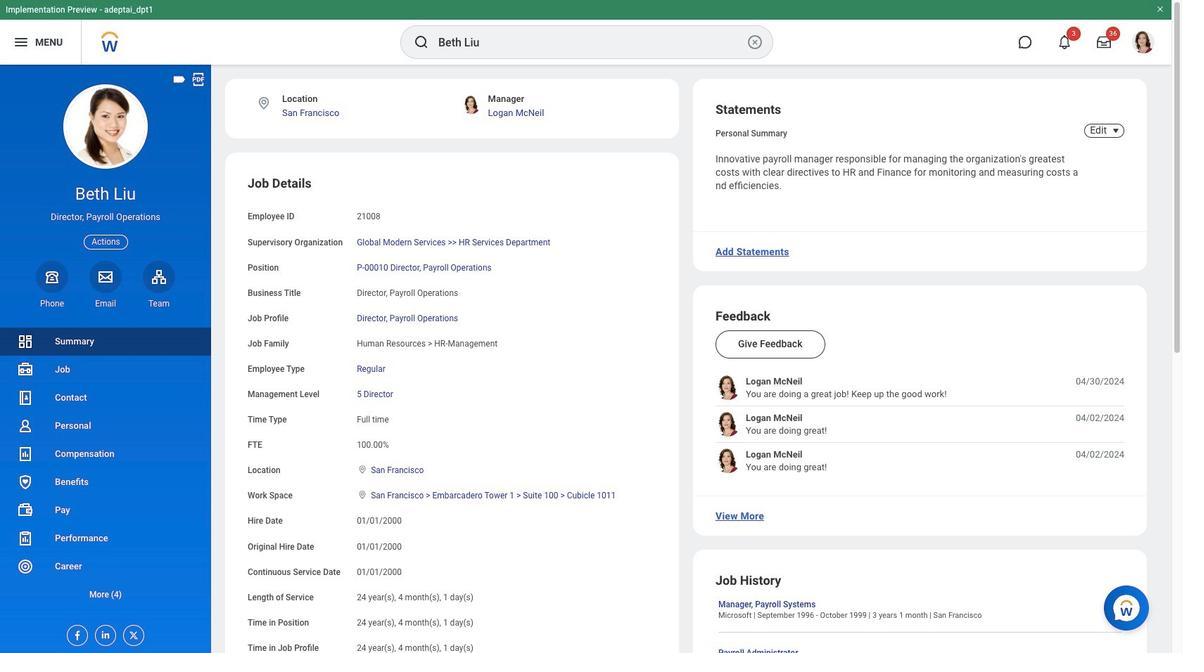 Task type: vqa. For each thing, say whether or not it's contained in the screenshot.
first chevron down small image from the top of the "Navigation Pane" region
no



Task type: locate. For each thing, give the bounding box(es) containing it.
group
[[248, 176, 657, 654]]

location image
[[256, 96, 272, 111], [357, 465, 368, 475]]

contact image
[[17, 390, 34, 407]]

team beth liu element
[[143, 298, 175, 310]]

Search Workday  search field
[[438, 27, 744, 58]]

justify image
[[13, 34, 30, 51]]

0 vertical spatial employee's photo (logan mcneil) image
[[716, 376, 740, 401]]

profile logan mcneil image
[[1132, 31, 1155, 56]]

list
[[0, 328, 211, 609], [716, 376, 1124, 474]]

career image
[[17, 559, 34, 576]]

1 vertical spatial location image
[[357, 465, 368, 475]]

2 employee's photo (logan mcneil) image from the top
[[716, 413, 740, 437]]

phone beth liu element
[[36, 298, 68, 310]]

facebook image
[[68, 626, 83, 642]]

3 employee's photo (logan mcneil) image from the top
[[716, 449, 740, 474]]

banner
[[0, 0, 1172, 65]]

1 vertical spatial employee's photo (logan mcneil) image
[[716, 413, 740, 437]]

full time element
[[357, 412, 389, 425]]

job image
[[17, 362, 34, 379]]

notifications large image
[[1058, 35, 1072, 49]]

employee's photo (logan mcneil) image
[[716, 376, 740, 401], [716, 413, 740, 437], [716, 449, 740, 474]]

tag image
[[172, 72, 187, 87]]

2 vertical spatial employee's photo (logan mcneil) image
[[716, 449, 740, 474]]

search image
[[413, 34, 430, 51]]

personal image
[[17, 418, 34, 435]]

0 horizontal spatial location image
[[256, 96, 272, 111]]

inbox large image
[[1097, 35, 1111, 49]]

0 vertical spatial location image
[[256, 96, 272, 111]]

email beth liu element
[[89, 298, 122, 310]]

benefits image
[[17, 474, 34, 491]]



Task type: describe. For each thing, give the bounding box(es) containing it.
view team image
[[151, 269, 167, 286]]

pay image
[[17, 502, 34, 519]]

1 employee's photo (logan mcneil) image from the top
[[716, 376, 740, 401]]

linkedin image
[[96, 626, 111, 641]]

close environment banner image
[[1156, 5, 1165, 13]]

x circle image
[[747, 34, 763, 51]]

x image
[[124, 626, 139, 642]]

1 horizontal spatial list
[[716, 376, 1124, 474]]

caret down image
[[1108, 125, 1124, 137]]

performance image
[[17, 531, 34, 547]]

compensation image
[[17, 446, 34, 463]]

phone image
[[42, 269, 62, 286]]

navigation pane region
[[0, 65, 211, 654]]

1 horizontal spatial location image
[[357, 465, 368, 475]]

personal summary element
[[716, 126, 787, 139]]

summary image
[[17, 334, 34, 350]]

mail image
[[97, 269, 114, 286]]

0 horizontal spatial list
[[0, 328, 211, 609]]

location image
[[357, 491, 368, 501]]

view printable version (pdf) image
[[191, 72, 206, 87]]



